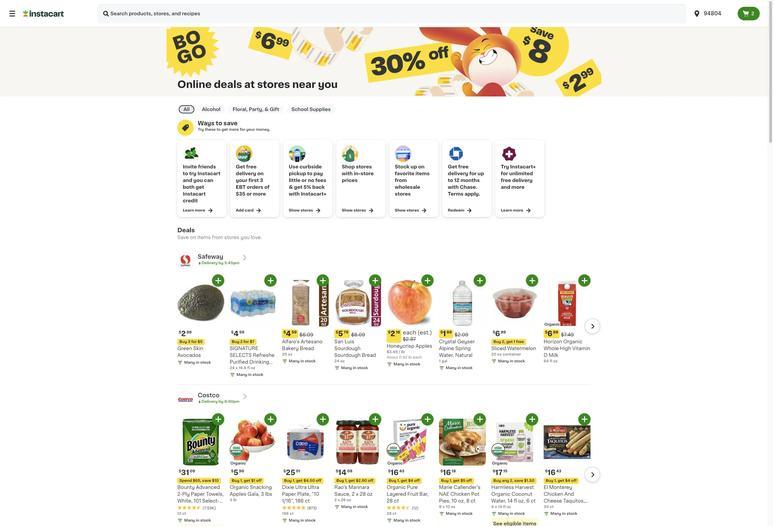 Task type: locate. For each thing, give the bounding box(es) containing it.
0 horizontal spatial try
[[198, 128, 204, 132]]

buy up marie
[[441, 479, 449, 483]]

1 learn more from the left
[[183, 209, 205, 212]]

1 vertical spatial up
[[478, 171, 484, 176]]

5:45pm
[[224, 261, 239, 265]]

off for rao's marinara sauce, 2 x 28 oz
[[368, 479, 373, 483]]

many in stock down "0.62"
[[394, 363, 420, 366]]

1 horizontal spatial 14
[[498, 505, 502, 509]]

$5.79 original price: $8.09 element
[[334, 330, 381, 339]]

buy up green
[[179, 340, 187, 344]]

1 horizontal spatial 18
[[452, 470, 456, 473]]

learn for invite friends to try instacart and you can both get instacart credit
[[183, 209, 194, 212]]

get for marie callender's nae chicken pot pies, 10 oz, 8 ct
[[453, 479, 460, 483]]

$ 16 18
[[440, 469, 456, 476]]

$ up buy 2 for $7
[[231, 331, 234, 335]]

1 4 from the left
[[234, 330, 239, 338]]

2 horizontal spatial 1
[[514, 340, 515, 344]]

with inside the get free delivery for up to 12 months with chase. terms apply.
[[448, 185, 459, 190]]

2 ultra from the left
[[308, 485, 319, 490]]

1 vertical spatial apples
[[230, 492, 246, 497]]

5 1, from the left
[[450, 479, 452, 483]]

1 89 from the left
[[187, 331, 192, 335]]

$ inside the $ 2 89
[[179, 331, 181, 335]]

safeway
[[198, 254, 223, 260]]

spring
[[455, 346, 471, 351]]

96
[[239, 470, 244, 473]]

0 vertical spatial $5
[[198, 340, 203, 344]]

free inside the get free delivery for up to 12 months with chase. terms apply.
[[458, 164, 469, 169]]

0 horizontal spatial 12
[[177, 512, 181, 516]]

item badge image
[[230, 444, 243, 457], [491, 444, 505, 457]]

0 vertical spatial &
[[265, 107, 269, 112]]

2-
[[177, 492, 182, 497]]

0 horizontal spatial with
[[289, 192, 300, 196]]

0 horizontal spatial 16
[[391, 469, 399, 476]]

from inside deals save on items from stores you love.
[[212, 235, 223, 240]]

get for dixie ultra ultra paper plate, "10 1/16", 186 ct
[[296, 479, 303, 483]]

for left 'unlimited' on the top right of the page
[[501, 171, 508, 176]]

3 16 from the left
[[548, 469, 556, 476]]

instacart logo image
[[23, 10, 64, 18]]

add
[[236, 209, 244, 212]]

3 show from the left
[[395, 209, 406, 212]]

2 vertical spatial 12
[[177, 512, 181, 516]]

show stores down wholesale
[[395, 209, 419, 212]]

horizon organic whole high vitamin d milk 64 fl oz
[[544, 340, 590, 363]]

delivery for 2
[[202, 261, 218, 265]]

0 vertical spatial with
[[342, 171, 353, 176]]

on right save at the left top of the page
[[190, 235, 196, 240]]

2 59 from the left
[[292, 331, 297, 335]]

invite
[[183, 164, 197, 169]]

for for buy 3 for $5
[[191, 340, 197, 344]]

0 horizontal spatial $ 4 59
[[231, 330, 244, 338]]

in down alfaro's artesano bakery bread 20 oz
[[301, 360, 304, 363]]

1 delivery from the top
[[202, 261, 218, 265]]

love.
[[251, 235, 262, 240]]

1 inside crystal geyser alpine spring water, natural 1 gal
[[439, 360, 441, 363]]

1 vertical spatial with
[[448, 185, 459, 190]]

2 $ 4 59 from the left
[[283, 330, 297, 338]]

4 up buy 2 for $7
[[234, 330, 239, 338]]

0 horizontal spatial $5
[[198, 340, 203, 344]]

add image for dixie ultra ultra paper plate, "10 1/16", 186 ct
[[319, 415, 327, 424]]

buy up sliced
[[493, 340, 501, 344]]

buy for marie callender's nae chicken pot pies, 10 oz, 8 ct
[[441, 479, 449, 483]]

get down $ 16 18
[[453, 479, 460, 483]]

1 vertical spatial items
[[197, 235, 211, 240]]

2 chicken from the left
[[544, 492, 563, 497]]

16 up the layered
[[391, 469, 399, 476]]

plate,
[[297, 492, 311, 497]]

1 horizontal spatial try
[[501, 164, 509, 169]]

0 horizontal spatial item badge image
[[230, 444, 243, 457]]

2 $4 from the left
[[565, 479, 570, 483]]

24 inside san luis sourdough sourdough bread 24 oz
[[334, 360, 339, 363]]

up up the favorite
[[411, 164, 417, 169]]

6 off from the left
[[571, 479, 577, 483]]

2 horizontal spatial 12
[[454, 178, 459, 183]]

3 1, from the left
[[345, 479, 348, 483]]

luis
[[345, 340, 354, 344]]

$ inside $ 25 01
[[283, 470, 286, 473]]

0 horizontal spatial lb
[[233, 498, 237, 502]]

alfaro's
[[282, 340, 300, 344]]

64
[[544, 360, 549, 363]]

stock down skin
[[200, 361, 211, 365]]

get right these
[[222, 128, 228, 132]]

in down marie callender's nae chicken pot pies, 10 oz, 8 ct 8 x 10 oz
[[458, 512, 461, 516]]

delivery inside the get free delivery for up to 12 months with chase. terms apply.
[[448, 171, 468, 176]]

0 horizontal spatial apples
[[230, 492, 246, 497]]

0 vertical spatial 186
[[295, 499, 304, 504]]

$ inside $ 2 18 each (est.) $2.87 honeycrisp apples $3.49 / lb about 0.62 lb each
[[388, 331, 391, 335]]

item badge image up 96 on the left bottom of the page
[[230, 444, 243, 457]]

items inside button
[[523, 522, 536, 526]]

1 vertical spatial instacart+
[[301, 192, 327, 196]]

$ 4 59
[[231, 330, 244, 338], [283, 330, 297, 338]]

1 horizontal spatial get
[[448, 164, 457, 169]]

and
[[564, 492, 574, 497]]

0 horizontal spatial oz,
[[458, 499, 465, 504]]

89 inside $ 1 89
[[447, 331, 452, 335]]

2 off from the left
[[316, 479, 321, 483]]

milk
[[549, 353, 558, 358]]

many in stock
[[289, 360, 316, 363], [498, 360, 525, 363], [184, 361, 211, 365], [394, 363, 420, 366], [341, 366, 368, 370], [446, 366, 473, 370], [237, 373, 263, 377], [341, 505, 368, 509], [446, 512, 473, 516], [498, 512, 525, 516], [550, 512, 577, 516], [184, 519, 211, 523], [289, 519, 316, 523], [394, 519, 420, 523]]

2 item badge image from the left
[[491, 444, 505, 457]]

0 horizontal spatial and
[[183, 178, 192, 183]]

you inside deals save on items from stores you love.
[[241, 235, 250, 240]]

buy 1, get $4 off up monterey at the bottom
[[546, 479, 577, 483]]

on inside stock up on favorite items from wholesale stores
[[418, 164, 425, 169]]

alfaro's artesano bakery bread 20 oz
[[282, 340, 323, 357]]

san
[[334, 340, 343, 344]]

2 paper from the left
[[282, 492, 296, 497]]

water, inside crystal geyser alpine spring water, natural 1 gal
[[439, 353, 454, 358]]

ct inside organic pure layered fruit bar, 28 ct
[[394, 499, 399, 504]]

skin
[[193, 346, 203, 351]]

1, for organic snacking apples gala, 3 lbs
[[240, 479, 243, 483]]

1 horizontal spatial paper
[[282, 492, 296, 497]]

$4 up the pure
[[408, 479, 413, 483]]

gal
[[442, 360, 447, 363]]

$ 31 09
[[179, 469, 195, 476]]

89 inside the $ 2 89
[[187, 331, 192, 335]]

1 item carousel region from the top
[[168, 275, 600, 382]]

1 vertical spatial each
[[413, 356, 422, 359]]

rao's marinara sauce, 2 x 28 oz 2 x 28 oz
[[334, 485, 373, 502]]

1 1, from the left
[[240, 479, 243, 483]]

2 horizontal spatial delivery
[[512, 178, 533, 183]]

oz up see eligible items button
[[507, 505, 511, 509]]

1 oz, from the left
[[458, 499, 465, 504]]

$10
[[212, 479, 219, 483]]

20 down sliced
[[491, 353, 496, 357]]

16 for el monterey chicken and cheese taquitos, 30-count
[[548, 469, 556, 476]]

0 horizontal spatial ultra
[[295, 485, 307, 490]]

get inside get free delivery on your first 3 ebt orders of $35 or more
[[236, 164, 245, 169]]

organic up the layered
[[387, 485, 406, 490]]

add image for marie callender's nae chicken pot pies, 10 oz, 8 ct
[[476, 415, 484, 424]]

1 buy 1, get $4 off from the left
[[389, 479, 420, 483]]

marie callender's nae chicken pot pies, 10 oz, 8 ct 8 x 10 oz
[[439, 485, 481, 509]]

$ up honeycrisp at the right of the page
[[388, 331, 391, 335]]

1 vertical spatial from
[[212, 235, 223, 240]]

0 horizontal spatial 18
[[396, 331, 400, 335]]

$5 for 16
[[460, 479, 465, 483]]

pies,
[[439, 499, 450, 504]]

$ for crystal geyser alpine spring water, natural
[[440, 331, 443, 335]]

more inside ways to save try these to get more for your money.
[[229, 128, 239, 132]]

$8.09
[[351, 333, 365, 338]]

186 down plate,
[[295, 499, 304, 504]]

dixie
[[282, 485, 294, 490]]

a-
[[177, 506, 183, 510]]

costco image
[[177, 392, 194, 408]]

more down try instacart+ for unlimited free delivery and more at the top
[[513, 209, 523, 212]]

0 vertical spatial each
[[403, 330, 416, 336]]

1 item badge image from the left
[[230, 444, 243, 457]]

credit
[[183, 198, 198, 203]]

ultra
[[295, 485, 307, 490], [308, 485, 319, 490]]

1 show from the left
[[289, 209, 300, 212]]

$ for rao's marinara sauce, 2 x 28 oz
[[336, 470, 338, 473]]

organic down item badge image
[[387, 462, 403, 465]]

on right stock
[[418, 164, 425, 169]]

0 horizontal spatial delivery
[[236, 171, 256, 176]]

28 inside organic pure layered fruit bar, 28 ct
[[387, 499, 393, 504]]

off up the pure
[[414, 479, 420, 483]]

oz
[[288, 353, 292, 357], [497, 353, 502, 357], [340, 360, 345, 363], [553, 360, 558, 363], [251, 366, 255, 370], [367, 492, 373, 497], [347, 498, 351, 502], [451, 505, 455, 509], [507, 505, 511, 509]]

item carousel region containing 31
[[168, 413, 600, 526]]

2 learn more from the left
[[501, 209, 523, 212]]

89 for $7.49
[[553, 331, 558, 335]]

chicken down callender's at bottom right
[[450, 492, 470, 497]]

each right "0.62"
[[413, 356, 422, 359]]

1 vertical spatial 2,
[[510, 479, 513, 483]]

oz, inside marie callender's nae chicken pot pies, 10 oz, 8 ct 8 x 10 oz
[[458, 499, 465, 504]]

0 horizontal spatial get
[[236, 164, 245, 169]]

2 16 from the left
[[443, 469, 451, 476]]

organic inside the organic snacking apples gala, 3 lbs 3 lb
[[230, 485, 249, 490]]

in down avocados on the bottom
[[196, 361, 199, 365]]

$4.59 original price: $6.09 element
[[282, 330, 329, 339]]

for up skin
[[191, 340, 197, 344]]

ct inside harmless harvest organic coconut water, 14 fl oz, 6 ct 6 x 14 fl oz
[[531, 499, 536, 504]]

1, up the layered
[[397, 479, 400, 483]]

and inside invite friends to try instacart and you can both get instacart credit
[[183, 178, 192, 183]]

2 horizontal spatial 14
[[508, 499, 513, 504]]

these
[[205, 128, 216, 132]]

buy 1, get $1 off
[[232, 479, 262, 483]]

floral, party, & gift
[[233, 107, 279, 112]]

product group
[[177, 275, 224, 366], [230, 275, 277, 378], [282, 275, 329, 364], [334, 275, 381, 371], [387, 275, 434, 367], [439, 275, 486, 371], [491, 275, 538, 364], [544, 275, 591, 364], [177, 413, 224, 526], [230, 413, 277, 503], [282, 413, 329, 524], [334, 413, 381, 510], [387, 413, 434, 524], [439, 413, 486, 517], [491, 413, 538, 526], [544, 413, 591, 517]]

add image for organic pure layered fruit bar, 28 ct
[[423, 415, 432, 424]]

2 horizontal spatial 16
[[548, 469, 556, 476]]

bread inside san luis sourdough sourdough bread 24 oz
[[362, 353, 376, 358]]

natural
[[455, 353, 472, 358]]

1 horizontal spatial item badge image
[[491, 444, 505, 457]]

$ 5 79
[[336, 330, 348, 338]]

money.
[[256, 128, 270, 132]]

1 $ 6 89 from the left
[[493, 330, 506, 338]]

2 get from the left
[[448, 164, 457, 169]]

1 horizontal spatial instacart+
[[510, 164, 536, 169]]

5
[[338, 330, 343, 338], [234, 469, 238, 476]]

$5 for 2
[[198, 340, 203, 344]]

2 vertical spatial lb
[[233, 498, 237, 502]]

stock
[[395, 164, 410, 169]]

&
[[265, 107, 269, 112], [289, 185, 293, 190]]

$
[[179, 331, 181, 335], [231, 331, 234, 335], [283, 331, 286, 335], [336, 331, 338, 335], [388, 331, 391, 335], [440, 331, 443, 335], [493, 331, 495, 335], [545, 331, 548, 335], [179, 470, 181, 473], [231, 470, 234, 473], [283, 470, 286, 473], [336, 470, 338, 473], [388, 470, 391, 473], [440, 470, 443, 473], [493, 470, 495, 473], [545, 470, 548, 473]]

$ 16 43
[[388, 469, 404, 476], [545, 469, 561, 476]]

x
[[236, 366, 238, 370], [356, 492, 359, 497], [338, 498, 340, 502], [442, 505, 445, 509], [495, 505, 497, 509]]

off for marie callender's nae chicken pot pies, 10 oz, 8 ct
[[466, 479, 472, 483]]

add image for buy 1, get $1 off
[[266, 415, 275, 424]]

off for dixie ultra ultra paper plate, "10 1/16", 186 ct
[[316, 479, 321, 483]]

many in stock down san luis sourdough sourdough bread 24 oz
[[341, 366, 368, 370]]

$ down item badge image
[[388, 470, 391, 473]]

show stores for use curbside pickup to pay little or no fees & get 5% back with instacart+
[[289, 209, 313, 212]]

0 horizontal spatial 2,
[[502, 340, 505, 344]]

0 vertical spatial 8
[[466, 499, 469, 504]]

$ inside $ 5 96
[[231, 470, 234, 473]]

2 horizontal spatial show stores
[[395, 209, 419, 212]]

2 vertical spatial 1
[[439, 360, 441, 363]]

product group containing 1
[[439, 275, 486, 371]]

$ up marie
[[440, 470, 443, 473]]

to inside use curbside pickup to pay little or no fees & get 5% back with instacart+
[[307, 171, 312, 176]]

12 left months
[[454, 178, 459, 183]]

0 horizontal spatial show stores
[[289, 209, 313, 212]]

1 vertical spatial 14
[[508, 499, 513, 504]]

items up safeway
[[197, 235, 211, 240]]

1/16",
[[282, 499, 294, 504]]

on for deals
[[190, 235, 196, 240]]

1 sourdough from the top
[[334, 346, 361, 351]]

$ up sliced
[[493, 331, 495, 335]]

20 down the bakery
[[282, 353, 287, 357]]

8 down pies,
[[439, 505, 442, 509]]

$ 25 01
[[283, 469, 300, 476]]

paper down dixie at the left
[[282, 492, 296, 497]]

4 for $6.09
[[286, 330, 291, 338]]

None search field
[[98, 4, 686, 23]]

0 horizontal spatial items
[[197, 235, 211, 240]]

oz inside marie callender's nae chicken pot pies, 10 oz, 8 ct 8 x 10 oz
[[451, 505, 455, 509]]

18 inside $ 2 18 each (est.) $2.87 honeycrisp apples $3.49 / lb about 0.62 lb each
[[396, 331, 400, 335]]

many down the 12 ct
[[184, 519, 195, 523]]

organic inside harmless harvest organic coconut water, 14 fl oz, 6 ct 6 x 14 fl oz
[[491, 492, 510, 497]]

on inside get free delivery on your first 3 ebt orders of $35 or more
[[257, 171, 264, 176]]

item badge image
[[387, 444, 400, 457]]

off right $1
[[256, 479, 262, 483]]

for left $7
[[244, 340, 249, 344]]

ultra down buy 1, get $4.50 off
[[295, 485, 307, 490]]

$ 4 59 up alfaro's
[[283, 330, 297, 338]]

0 horizontal spatial water,
[[439, 353, 454, 358]]

1 horizontal spatial on
[[257, 171, 264, 176]]

apples down "(est.)"
[[416, 344, 432, 349]]

4 for buy 2 for $7
[[234, 330, 239, 338]]

by left 5:45pm
[[218, 261, 223, 265]]

$ 6 89 for $7.49
[[545, 330, 558, 338]]

2 vertical spatial you
[[241, 235, 250, 240]]

0 horizontal spatial 24
[[230, 366, 235, 370]]

59
[[239, 331, 244, 335], [292, 331, 297, 335]]

1 horizontal spatial learn more
[[501, 209, 523, 212]]

free inside item carousel region
[[516, 340, 524, 344]]

0 vertical spatial delivery
[[202, 261, 218, 265]]

$ for horizon organic whole high vitamin d milk
[[545, 331, 548, 335]]

$ 4 59 for buy 2 for $7
[[231, 330, 244, 338]]

18 for 2
[[396, 331, 400, 335]]

many down the bakery
[[289, 360, 300, 363]]

$ 4 59 inside the $4.59 original price: $6.09 element
[[283, 330, 297, 338]]

apples
[[416, 344, 432, 349], [230, 492, 246, 497]]

get for organic pure layered fruit bar, 28 ct
[[401, 479, 407, 483]]

buy 1, get $4 off for pure
[[389, 479, 420, 483]]

24
[[334, 360, 339, 363], [230, 366, 235, 370]]

$ inside $ 5 79
[[336, 331, 338, 335]]

$ left 79
[[336, 331, 338, 335]]

59 up buy 2 for $7
[[239, 331, 244, 335]]

you inside invite friends to try instacart and you can both get instacart credit
[[193, 178, 203, 183]]

invite friends to try instacart and you can both get instacart credit
[[183, 164, 220, 203]]

off right $2.90
[[368, 479, 373, 483]]

0 horizontal spatial from
[[212, 235, 223, 240]]

1 horizontal spatial $ 16 43
[[545, 469, 561, 476]]

3 89 from the left
[[501, 331, 506, 335]]

oz, inside harmless harvest organic coconut water, 14 fl oz, 6 ct 6 x 14 fl oz
[[518, 499, 525, 504]]

$ for dixie ultra ultra paper plate, "10 1/16", 186 ct
[[283, 470, 286, 473]]

buy for green skin avocados
[[179, 340, 187, 344]]

2 by from the top
[[218, 400, 223, 404]]

0 vertical spatial instacart+
[[510, 164, 536, 169]]

show stores down prices
[[342, 209, 366, 212]]

sauce,
[[334, 492, 350, 497]]

0 vertical spatial lb
[[401, 350, 405, 354]]

save up harvest
[[514, 479, 523, 483]]

0 vertical spatial from
[[395, 178, 407, 183]]

organic up 96 on the left bottom of the page
[[230, 462, 246, 465]]

2 4 from the left
[[286, 330, 291, 338]]

2 43 from the left
[[556, 470, 561, 473]]

get inside use curbside pickup to pay little or no fees & get 5% back with instacart+
[[294, 185, 302, 190]]

$ up el
[[545, 470, 548, 473]]

in-
[[354, 171, 361, 176]]

$4 for pure
[[408, 479, 413, 483]]

6 1, from the left
[[554, 479, 557, 483]]

up inside stock up on favorite items from wholesale stores
[[411, 164, 417, 169]]

stock down rao's marinara sauce, 2 x 28 oz 2 x 28 oz
[[357, 505, 368, 509]]

2 1, from the left
[[293, 479, 295, 483]]

show down wholesale
[[395, 209, 406, 212]]

ct inside the dixie ultra ultra paper plate, "10 1/16", 186 ct
[[305, 499, 310, 504]]

24 down the san
[[334, 360, 339, 363]]

prices
[[342, 178, 358, 183]]

20
[[282, 353, 287, 357], [491, 353, 496, 357]]

2 show stores from the left
[[342, 209, 366, 212]]

59 for $6.09
[[292, 331, 297, 335]]

3 show stores from the left
[[395, 209, 419, 212]]

1 horizontal spatial 59
[[292, 331, 297, 335]]

count
[[552, 506, 566, 510]]

89 for $2.09
[[447, 331, 452, 335]]

1 $4 from the left
[[408, 479, 413, 483]]

card
[[245, 209, 254, 212]]

$ 5 96
[[231, 469, 244, 476]]

1 vertical spatial lb
[[408, 356, 412, 359]]

1 16 from the left
[[391, 469, 399, 476]]

5 for $8.09
[[338, 330, 343, 338]]

marie
[[439, 485, 452, 490]]

$ inside $ 14 08
[[336, 470, 338, 473]]

$1.50
[[524, 479, 534, 483]]

product group containing 17
[[491, 413, 538, 526]]

2 20 from the left
[[491, 353, 496, 357]]

1 vertical spatial your
[[236, 178, 247, 183]]

1 ultra from the left
[[295, 485, 307, 490]]

1 vertical spatial 186
[[282, 512, 289, 516]]

1 chicken from the left
[[450, 492, 470, 497]]

1 $ 16 43 from the left
[[388, 469, 404, 476]]

oz inside harmless harvest organic coconut water, 14 fl oz, 6 ct 6 x 14 fl oz
[[507, 505, 511, 509]]

$ left 96 on the left bottom of the page
[[231, 470, 234, 473]]

paper up 101
[[191, 492, 205, 497]]

save
[[224, 121, 238, 126], [202, 479, 211, 483], [514, 479, 523, 483]]

14 left 08
[[338, 469, 346, 476]]

x down sauce, at bottom left
[[338, 498, 340, 502]]

24 x 16.9 fl oz
[[230, 366, 255, 370]]

18 inside $ 16 18
[[452, 470, 456, 473]]

1 20 from the left
[[282, 353, 287, 357]]

3 off from the left
[[368, 479, 373, 483]]

6 inside $6.89 original price: $7.49 element
[[548, 330, 552, 338]]

1, for dixie ultra ultra paper plate, "10 1/16", 186 ct
[[293, 479, 295, 483]]

2 horizontal spatial show
[[395, 209, 406, 212]]

0 horizontal spatial you
[[193, 178, 203, 183]]

$65,
[[193, 479, 201, 483]]

14 down coconut
[[508, 499, 513, 504]]

x up the see
[[495, 505, 497, 509]]

★★★★★
[[177, 506, 201, 510], [177, 506, 201, 510], [282, 506, 306, 510], [282, 506, 306, 510], [387, 506, 410, 510], [387, 506, 410, 510]]

organic inside organic pure layered fruit bar, 28 ct
[[387, 485, 406, 490]]

delivery for 31
[[202, 400, 218, 404]]

learn more for try instacart+ for unlimited free delivery and more
[[501, 209, 523, 212]]

1 learn from the left
[[183, 209, 194, 212]]

delivery inside get free delivery on your first 3 ebt orders of $35 or more
[[236, 171, 256, 176]]

to right these
[[217, 128, 221, 132]]

43 down item badge image
[[399, 470, 404, 473]]

1 up the sliced watermelon 20 oz container
[[514, 340, 515, 344]]

1 vertical spatial 10
[[446, 505, 450, 509]]

8 down callender's at bottom right
[[466, 499, 469, 504]]

1, for rao's marinara sauce, 2 x 28 oz
[[345, 479, 348, 483]]

89 up the horizon at bottom
[[553, 331, 558, 335]]

0 horizontal spatial 5
[[234, 469, 238, 476]]

get up the pure
[[401, 479, 407, 483]]

0 horizontal spatial 1
[[439, 360, 441, 363]]

1, down $ 14 08
[[345, 479, 348, 483]]

$ inside $ 16 18
[[440, 470, 443, 473]]

0 vertical spatial 1
[[443, 330, 446, 338]]

12 inside the get free delivery for up to 12 months with chase. terms apply.
[[454, 178, 459, 183]]

buy up dixie at the left
[[284, 479, 292, 483]]

delivery by 6:00pm
[[202, 400, 240, 404]]

stores inside shop stores with in-store prices
[[356, 164, 372, 169]]

oz down the bakery
[[288, 353, 292, 357]]

$ inside $ 31 09
[[179, 470, 181, 473]]

12 inside bounty advanced 2-ply paper towels, white, 101 select- a-size sheets, 12 ct
[[213, 506, 218, 510]]

delivery for first
[[236, 171, 256, 176]]

0 horizontal spatial learn more
[[183, 209, 205, 212]]

$ 6 89 up 'buy 2, get 1 free'
[[493, 330, 506, 338]]

$ 4 59 for $6.09
[[283, 330, 297, 338]]

2 delivery from the top
[[202, 400, 218, 404]]

use curbside pickup to pay little or no fees & get 5% back with instacart+
[[289, 164, 327, 196]]

deals save on items from stores you love.
[[177, 228, 262, 240]]

2 buy 1, get $4 off from the left
[[546, 479, 577, 483]]

0 vertical spatial bread
[[300, 346, 314, 351]]

add image for $7.49
[[580, 277, 589, 285]]

add image
[[266, 277, 275, 285], [476, 277, 484, 285], [319, 415, 327, 424], [423, 415, 432, 424], [476, 415, 484, 424], [528, 415, 536, 424], [580, 415, 589, 424]]

0 horizontal spatial buy 1, get $4 off
[[389, 479, 420, 483]]

3 right the first
[[260, 178, 263, 183]]

1 59 from the left
[[239, 331, 244, 335]]

artesano
[[301, 340, 323, 344]]

1 off from the left
[[256, 479, 262, 483]]

add image
[[214, 277, 222, 285], [319, 277, 327, 285], [371, 277, 379, 285], [423, 277, 432, 285], [528, 277, 536, 285], [580, 277, 589, 285], [214, 415, 222, 424], [266, 415, 275, 424], [371, 415, 379, 424]]

1 horizontal spatial oz,
[[518, 499, 525, 504]]

up inside the get free delivery for up to 12 months with chase. terms apply.
[[478, 171, 484, 176]]

many in stock down (873)
[[289, 519, 316, 523]]

1, for marie callender's nae chicken pot pies, 10 oz, 8 ct
[[450, 479, 452, 483]]

1 vertical spatial or
[[246, 192, 252, 196]]

more down orders
[[253, 192, 266, 196]]

add image for el monterey chicken and cheese taquitos, 30-count
[[580, 415, 589, 424]]

$ 6 89 inside $6.89 original price: $7.49 element
[[545, 330, 558, 338]]

1 by from the top
[[218, 261, 223, 265]]

on for stock
[[418, 164, 425, 169]]

ct inside bounty advanced 2-ply paper towels, white, 101 select- a-size sheets, 12 ct
[[219, 506, 224, 510]]

4 89 from the left
[[553, 331, 558, 335]]

$1.89 original price: $2.09 element
[[439, 330, 486, 339]]

item badge image up 15
[[491, 444, 505, 457]]

ply
[[182, 492, 190, 497]]

2 item carousel region from the top
[[168, 413, 600, 526]]

1 vertical spatial 18
[[452, 470, 456, 473]]

1 horizontal spatial 43
[[556, 470, 561, 473]]

2 $ 6 89 from the left
[[545, 330, 558, 338]]

1 get from the left
[[236, 164, 245, 169]]

apples left gala,
[[230, 492, 246, 497]]

buy
[[179, 340, 187, 344], [232, 340, 239, 344], [493, 340, 501, 344], [232, 479, 239, 483], [284, 479, 292, 483], [336, 479, 344, 483], [389, 479, 396, 483], [441, 479, 449, 483], [493, 479, 501, 483], [546, 479, 553, 483]]

buy 1, get $4 off
[[389, 479, 420, 483], [546, 479, 577, 483]]

lb inside the organic snacking apples gala, 3 lbs 3 lb
[[233, 498, 237, 502]]

1 horizontal spatial show stores
[[342, 209, 366, 212]]

0 horizontal spatial learn
[[183, 209, 194, 212]]

$2.09
[[455, 333, 468, 338]]

1 show stores from the left
[[289, 209, 313, 212]]

get inside ways to save try these to get more for your money.
[[222, 128, 228, 132]]

on inside deals save on items from stores you love.
[[190, 235, 196, 240]]

5 off from the left
[[466, 479, 472, 483]]

to down curbside
[[307, 171, 312, 176]]

1 vertical spatial delivery
[[202, 400, 218, 404]]

fruit
[[407, 492, 418, 497]]

$6.89 original price: $7.49 element
[[544, 330, 591, 339]]

free inside try instacart+ for unlimited free delivery and more
[[501, 178, 511, 183]]

on
[[418, 164, 425, 169], [257, 171, 264, 176], [190, 235, 196, 240]]

2 89 from the left
[[447, 331, 452, 335]]

spend
[[179, 479, 192, 483]]

30
[[544, 505, 549, 509]]

for up months
[[469, 171, 477, 176]]

oz,
[[458, 499, 465, 504], [518, 499, 525, 504]]

off right $4.50
[[316, 479, 321, 483]]

1 $ 4 59 from the left
[[231, 330, 244, 338]]

and down 'unlimited' on the top right of the page
[[501, 185, 510, 190]]

2 show from the left
[[342, 209, 353, 212]]

89 for buy 2, get 1 free
[[501, 331, 506, 335]]

show stores for shop stores with in-store prices
[[342, 209, 366, 212]]

4 off from the left
[[414, 479, 420, 483]]

16 for marie callender's nae chicken pot pies, 10 oz, 8 ct
[[443, 469, 451, 476]]

1 paper from the left
[[191, 492, 205, 497]]

product group containing 31
[[177, 413, 224, 526]]

water, inside harmless harvest organic coconut water, 14 fl oz, 6 ct 6 x 14 fl oz
[[491, 499, 506, 504]]

from
[[395, 178, 407, 183], [212, 235, 223, 240]]

towels,
[[206, 492, 224, 497]]

0 horizontal spatial on
[[190, 235, 196, 240]]

1 horizontal spatial buy 1, get $4 off
[[546, 479, 577, 483]]

bread inside alfaro's artesano bakery bread 20 oz
[[300, 346, 314, 351]]

up
[[411, 164, 417, 169], [478, 171, 484, 176]]

1 horizontal spatial 10
[[452, 499, 457, 504]]

1 horizontal spatial show
[[342, 209, 353, 212]]

2 oz, from the left
[[518, 499, 525, 504]]

off for el monterey chicken and cheese taquitos, 30-count
[[571, 479, 577, 483]]

by
[[218, 261, 223, 265], [218, 400, 223, 404]]

1 horizontal spatial &
[[289, 185, 293, 190]]

1 vertical spatial on
[[257, 171, 264, 176]]

(12)
[[412, 507, 419, 510]]

lb down buy 1, get $1 off
[[233, 498, 237, 502]]

1 horizontal spatial 5
[[338, 330, 343, 338]]

$ for organic pure layered fruit bar, 28 ct
[[388, 470, 391, 473]]

1, for organic pure layered fruit bar, 28 ct
[[397, 479, 400, 483]]

1 horizontal spatial from
[[395, 178, 407, 183]]

0 horizontal spatial bread
[[300, 346, 314, 351]]

2 learn from the left
[[501, 209, 512, 212]]

1 vertical spatial 12
[[213, 506, 218, 510]]

watermelon
[[507, 346, 536, 351]]

oz, for 16
[[458, 499, 465, 504]]

0 horizontal spatial paper
[[191, 492, 205, 497]]

item carousel region
[[168, 275, 600, 382], [168, 413, 600, 526]]

5 for buy 1, get $1 off
[[234, 469, 238, 476]]

1 horizontal spatial bread
[[362, 353, 376, 358]]

4 1, from the left
[[397, 479, 400, 483]]

try inside ways to save try these to get more for your money.
[[198, 128, 204, 132]]

186
[[295, 499, 304, 504], [282, 512, 289, 516]]

15
[[503, 470, 507, 473]]

many in stock down avocados on the bottom
[[184, 361, 211, 365]]

2 horizontal spatial items
[[523, 522, 536, 526]]

to inside invite friends to try instacart and you can both get instacart credit
[[183, 171, 188, 176]]

get up ebt
[[236, 164, 245, 169]]

$ for green skin avocados
[[179, 331, 181, 335]]

31
[[181, 469, 189, 476]]

$ for sliced watermelon
[[493, 331, 495, 335]]

add image for signature selects refreshe purified drinking water
[[266, 277, 275, 285]]

$ inside $ 17 15
[[493, 470, 495, 473]]

pay
[[314, 171, 323, 176]]

item carousel region containing 2
[[168, 275, 600, 382]]

2 $ 16 43 from the left
[[545, 469, 561, 476]]

item badge image for 5
[[230, 444, 243, 457]]

fl
[[550, 360, 552, 363], [247, 366, 250, 370], [514, 499, 517, 504], [503, 505, 506, 509]]

1 43 from the left
[[399, 470, 404, 473]]

0 horizontal spatial or
[[246, 192, 252, 196]]

chicken up cheese
[[544, 492, 563, 497]]

show for stock up on favorite items from wholesale stores
[[395, 209, 406, 212]]



Task type: describe. For each thing, give the bounding box(es) containing it.
in down san luis sourdough sourdough bread 24 oz
[[353, 366, 356, 370]]

ebt
[[236, 185, 246, 190]]

$ for alfaro's artesano bakery bread
[[283, 331, 286, 335]]

stock down marie callender's nae chicken pot pies, 10 oz, 8 ct 8 x 10 oz
[[462, 512, 473, 516]]

1 vertical spatial 1
[[514, 340, 515, 344]]

container
[[503, 353, 521, 357]]

20 inside the sliced watermelon 20 oz container
[[491, 353, 496, 357]]

online deals at stores near you main content
[[0, 0, 768, 526]]

buy for el monterey chicken and cheese taquitos, 30-count
[[546, 479, 553, 483]]

stock down (873)
[[305, 519, 316, 523]]

add image for crystal geyser alpine spring water, natural
[[476, 277, 484, 285]]

delivery by 5:45pm
[[202, 261, 239, 265]]

oz, for 17
[[518, 499, 525, 504]]

$ for signature selects refreshe purified drinking water
[[231, 331, 234, 335]]

many in stock down the 16.9
[[237, 373, 263, 377]]

signature
[[230, 346, 258, 351]]

green
[[177, 346, 192, 351]]

many down count
[[550, 512, 561, 516]]

"10
[[312, 492, 319, 497]]

cheese
[[544, 499, 562, 504]]

stock down san luis sourdough sourdough bread 24 oz
[[357, 366, 368, 370]]

instacart+ inside use curbside pickup to pay little or no fees & get 5% back with instacart+
[[301, 192, 327, 196]]

water
[[230, 367, 244, 372]]

$2.18 each (estimated) original price: $2.87 element
[[387, 330, 434, 343]]

marinara
[[349, 485, 369, 490]]

buy for dixie ultra ultra paper plate, "10 1/16", 186 ct
[[284, 479, 292, 483]]

94804 button
[[689, 4, 738, 23]]

show for shop stores with in-store prices
[[342, 209, 353, 212]]

many down "28 ct"
[[394, 519, 404, 523]]

1 vertical spatial 8
[[439, 505, 442, 509]]

1 horizontal spatial lb
[[401, 350, 405, 354]]

high
[[560, 346, 571, 351]]

$ for bounty advanced 2-ply paper towels, white, 101 select- a-size sheets, 12 ct
[[179, 470, 181, 473]]

fl inside horizon organic whole high vitamin d milk 64 fl oz
[[550, 360, 552, 363]]

ways to save try these to get more for your money.
[[198, 121, 270, 132]]

chase.
[[460, 185, 477, 190]]

many in stock down count
[[550, 512, 577, 516]]

or inside get free delivery on your first 3 ebt orders of $35 or more
[[246, 192, 252, 196]]

buy for rao's marinara sauce, 2 x 28 oz
[[336, 479, 344, 483]]

stock down container
[[514, 360, 525, 363]]

many down san luis sourdough sourdough bread 24 oz
[[341, 366, 352, 370]]

$6.09
[[299, 333, 313, 338]]

to inside the get free delivery for up to 12 months with chase. terms apply.
[[448, 178, 453, 183]]

stock down natural
[[462, 366, 473, 370]]

wholesale
[[395, 185, 420, 190]]

ct inside marie callender's nae chicken pot pies, 10 oz, 8 ct 8 x 10 oz
[[471, 499, 476, 504]]

more inside get free delivery on your first 3 ebt orders of $35 or more
[[253, 192, 266, 196]]

spend $65, save $10
[[179, 479, 219, 483]]

near
[[292, 79, 316, 89]]

learn for try instacart+ for unlimited free delivery and more
[[501, 209, 512, 212]]

in up see eligible items button
[[510, 512, 513, 516]]

3 right "select-"
[[230, 498, 232, 502]]

product group containing 14
[[334, 413, 381, 510]]

rao's
[[334, 485, 347, 490]]

more down credit
[[195, 209, 205, 212]]

buy for signature selects refreshe purified drinking water
[[232, 340, 239, 344]]

school
[[291, 107, 308, 112]]

bar,
[[419, 492, 428, 497]]

safeway image
[[177, 253, 194, 269]]

off for organic snacking apples gala, 3 lbs
[[256, 479, 262, 483]]

little
[[289, 178, 300, 183]]

add image for $6.09
[[319, 277, 327, 285]]

green skin avocados
[[177, 346, 203, 358]]

alcohol link
[[197, 105, 225, 113]]

oz inside the sliced watermelon 20 oz container
[[497, 353, 502, 357]]

item carousel region for costco
[[168, 413, 600, 526]]

in down plate,
[[301, 519, 304, 523]]

0 vertical spatial instacart
[[198, 171, 220, 176]]

and inside try instacart+ for unlimited free delivery and more
[[501, 185, 510, 190]]

by for 5
[[218, 400, 223, 404]]

get for get free delivery on your first 3 ebt orders of $35 or more
[[236, 164, 245, 169]]

party,
[[249, 107, 263, 112]]

show for use curbside pickup to pay little or no fees & get 5% back with instacart+
[[289, 209, 300, 212]]

delivery for to
[[448, 171, 468, 176]]

oz down sauce, at bottom left
[[347, 498, 351, 502]]

$ for el monterey chicken and cheese taquitos, 30-count
[[545, 470, 548, 473]]

save for to
[[224, 121, 238, 126]]

16 for organic pure layered fruit bar, 28 ct
[[391, 469, 399, 476]]

oz down drinking
[[251, 366, 255, 370]]

1 horizontal spatial 2,
[[510, 479, 513, 483]]

try instacart+ for unlimited free delivery and more
[[501, 164, 536, 190]]

5%
[[304, 185, 311, 190]]

chicken inside el monterey chicken and cheese taquitos, 30-count
[[544, 492, 563, 497]]

oz inside alfaro's artesano bakery bread 20 oz
[[288, 353, 292, 357]]

water, for 17
[[491, 499, 506, 504]]

sliced
[[491, 346, 506, 351]]

17
[[495, 469, 503, 476]]

free inside get free delivery on your first 3 ebt orders of $35 or more
[[246, 164, 256, 169]]

taquitos,
[[563, 499, 585, 504]]

stores inside deals save on items from stores you love.
[[224, 235, 239, 240]]

20 inside alfaro's artesano bakery bread 20 oz
[[282, 353, 287, 357]]

signature selects refreshe purified drinking water
[[230, 346, 274, 372]]

fees
[[315, 178, 326, 183]]

add image for $2.87
[[423, 277, 432, 285]]

many in stock down alfaro's artesano bakery bread 20 oz
[[289, 360, 316, 363]]

product group containing 25
[[282, 413, 329, 524]]

79
[[344, 331, 348, 335]]

more inside try instacart+ for unlimited free delivery and more
[[511, 185, 525, 190]]

stores inside stock up on favorite items from wholesale stores
[[395, 192, 411, 196]]

pickup
[[289, 171, 306, 176]]

94804
[[704, 11, 721, 16]]

186 inside the dixie ultra ultra paper plate, "10 1/16", 186 ct
[[295, 499, 304, 504]]

0 horizontal spatial &
[[265, 107, 269, 112]]

43 for monterey
[[556, 470, 561, 473]]

with inside shop stores with in-store prices
[[342, 171, 353, 176]]

$ 17 15
[[493, 469, 507, 476]]

$ 2 89
[[179, 330, 192, 338]]

apples inside the organic snacking apples gala, 3 lbs 3 lb
[[230, 492, 246, 497]]

many in stock down sheets,
[[184, 519, 211, 523]]

Search field
[[98, 4, 686, 23]]

buy for sliced watermelon
[[493, 340, 501, 344]]

organic inside horizon organic whole high vitamin d milk 64 fl oz
[[563, 340, 582, 344]]

of
[[264, 185, 270, 190]]

terms
[[448, 192, 463, 196]]

item carousel region for safeway
[[168, 275, 600, 382]]

in down rao's marinara sauce, 2 x 28 oz 2 x 28 oz
[[353, 505, 356, 509]]

3 left lbs at the bottom of page
[[261, 492, 264, 497]]

harmless
[[491, 485, 514, 490]]

2 horizontal spatial lb
[[408, 356, 412, 359]]

0 horizontal spatial 10
[[446, 505, 450, 509]]

savings education cards icon image
[[177, 120, 194, 136]]

stock down (12)
[[410, 519, 420, 523]]

buy 2, get 1 free
[[493, 340, 524, 344]]

30 ct
[[544, 505, 554, 509]]

1 horizontal spatial 8
[[466, 499, 469, 504]]

gala,
[[248, 492, 260, 497]]

in down container
[[510, 360, 513, 363]]

save
[[177, 235, 189, 240]]

many down container
[[498, 360, 509, 363]]

instacart+ inside try instacart+ for unlimited free delivery and more
[[510, 164, 536, 169]]

2 inside 2 button
[[751, 11, 754, 16]]

get inside invite friends to try instacart and you can both get instacart credit
[[196, 185, 204, 190]]

in down "0.62"
[[405, 363, 409, 366]]

buy for organic pure layered fruit bar, 28 ct
[[389, 479, 396, 483]]

$3.49
[[387, 350, 398, 354]]

get for rao's marinara sauce, 2 x 28 oz
[[348, 479, 355, 483]]

you for invite
[[193, 178, 203, 183]]

items inside deals save on items from stores you love.
[[197, 235, 211, 240]]

for inside ways to save try these to get more for your money.
[[240, 128, 245, 132]]

apples inside $ 2 18 each (est.) $2.87 honeycrisp apples $3.49 / lb about 0.62 lb each
[[416, 344, 432, 349]]

in down count
[[562, 512, 566, 516]]

2 horizontal spatial save
[[514, 479, 523, 483]]

d
[[544, 353, 548, 358]]

stock down taquitos,
[[567, 512, 577, 516]]

0 vertical spatial 2,
[[502, 340, 505, 344]]

16.9
[[239, 366, 246, 370]]

$ 16 43 for el
[[545, 469, 561, 476]]

sheets,
[[194, 506, 212, 510]]

get for organic snacking apples gala, 3 lbs
[[244, 479, 250, 483]]

0 vertical spatial you
[[318, 79, 338, 89]]

advanced
[[196, 485, 220, 490]]

in down natural
[[458, 366, 461, 370]]

get free delivery for up to 12 months with chase. terms apply.
[[448, 164, 484, 196]]

see eligible items
[[493, 522, 536, 526]]

fl up see eligible items button
[[503, 505, 506, 509]]

$ for harmless harvest organic coconut water, 14 fl oz, 6 ct
[[493, 470, 495, 473]]

to right ways
[[216, 121, 222, 126]]

& inside use curbside pickup to pay little or no fees & get 5% back with instacart+
[[289, 185, 293, 190]]

many up the see
[[498, 512, 509, 516]]

(7.53k)
[[203, 507, 216, 510]]

186 ct
[[282, 512, 294, 516]]

many down gal
[[446, 366, 457, 370]]

3 inside get free delivery on your first 3 ebt orders of $35 or more
[[260, 178, 263, 183]]

x inside marie callender's nae chicken pot pies, 10 oz, 8 ct 8 x 10 oz
[[442, 505, 445, 509]]

items inside stock up on favorite items from wholesale stores
[[416, 171, 430, 176]]

59 for buy 2 for $7
[[239, 331, 244, 335]]

$ 1 89
[[440, 330, 452, 338]]

many in stock down marie callender's nae chicken pot pies, 10 oz, 8 ct 8 x 10 oz
[[446, 512, 473, 516]]

buy 1, get $4 off for monterey
[[546, 479, 577, 483]]

1 vertical spatial instacart
[[183, 192, 206, 196]]

learn more for invite friends to try instacart and you can both get instacart credit
[[183, 209, 205, 212]]

delivery inside try instacart+ for unlimited free delivery and more
[[512, 178, 533, 183]]

x inside harmless harvest organic coconut water, 14 fl oz, 6 ct 6 x 14 fl oz
[[495, 505, 497, 509]]

18 for 16
[[452, 470, 456, 473]]

buy 3 for $5
[[179, 340, 203, 344]]

stock down (7.53k)
[[200, 519, 211, 523]]

buy 1, get $5 off
[[441, 479, 472, 483]]

apply.
[[465, 192, 480, 196]]

x left the 16.9
[[236, 366, 238, 370]]

2 vertical spatial 14
[[498, 505, 502, 509]]

organic up the horizon at bottom
[[544, 323, 560, 327]]

many in stock down natural
[[446, 366, 473, 370]]

x down marinara
[[356, 492, 359, 497]]

many down 186 ct
[[289, 519, 300, 523]]

your inside ways to save try these to get more for your money.
[[246, 128, 255, 132]]

for for try instacart+ for unlimited free delivery and more
[[501, 171, 508, 176]]

alpine
[[439, 346, 454, 351]]

eligible
[[504, 522, 522, 526]]

chicken inside marie callender's nae chicken pot pies, 10 oz, 8 ct 8 x 10 oz
[[450, 492, 470, 497]]

$ 2 18 each (est.) $2.87 honeycrisp apples $3.49 / lb about 0.62 lb each
[[387, 330, 432, 359]]

shop stores with in-store prices
[[342, 164, 374, 183]]

0 horizontal spatial 14
[[338, 469, 346, 476]]

1, for el monterey chicken and cheese taquitos, 30-count
[[554, 479, 557, 483]]

6 down coconut
[[526, 499, 530, 504]]

no
[[308, 178, 314, 183]]

$ for san luis sourdough sourdough bread
[[336, 331, 338, 335]]

buy left any
[[493, 479, 501, 483]]

add image for buy 3 for $5
[[214, 277, 222, 285]]

stock down alfaro's artesano bakery bread 20 oz
[[305, 360, 316, 363]]

2 inside $ 2 18 each (est.) $2.87 honeycrisp apples $3.49 / lb about 0.62 lb each
[[391, 330, 395, 338]]

fl right the 16.9
[[247, 366, 250, 370]]

add image for buy 1, get $2.90 off
[[371, 415, 379, 424]]

12 ct
[[177, 512, 186, 516]]

alcohol
[[202, 107, 220, 112]]

layered
[[387, 492, 406, 497]]

add image for buy 2, get 1 free
[[528, 277, 536, 285]]

3 up green
[[188, 340, 190, 344]]

oz inside san luis sourdough sourdough bread 24 oz
[[340, 360, 345, 363]]

off for organic pure layered fruit bar, 28 ct
[[414, 479, 420, 483]]

show stores for stock up on favorite items from wholesale stores
[[395, 209, 419, 212]]

in down organic pure layered fruit bar, 28 ct
[[405, 519, 409, 523]]

fl down coconut
[[514, 499, 517, 504]]

2 sourdough from the top
[[334, 353, 361, 358]]

stock down drinking
[[253, 373, 263, 377]]

organic up $ 17 15 in the bottom right of the page
[[492, 462, 507, 465]]

with inside use curbside pickup to pay little or no fees & get 5% back with instacart+
[[289, 192, 300, 196]]

$ 16 43 for organic
[[388, 469, 404, 476]]

many down sauce, at bottom left
[[341, 505, 352, 509]]

costco
[[198, 393, 220, 398]]

buy 2 for $7
[[232, 340, 254, 344]]

many down the 24 x 16.9 fl oz
[[237, 373, 247, 377]]

in down sheets,
[[196, 519, 199, 523]]

honeycrisp
[[387, 344, 414, 349]]

monterey
[[549, 485, 572, 490]]

for inside the get free delivery for up to 12 months with chase. terms apply.
[[469, 171, 477, 176]]

purified
[[230, 360, 248, 365]]

$4 for monterey
[[565, 479, 570, 483]]

89 for buy 3 for $5
[[187, 331, 192, 335]]

save for $65,
[[202, 479, 211, 483]]

in down the 24 x 16.9 fl oz
[[248, 373, 252, 377]]

stock up see eligible items button
[[514, 512, 525, 516]]

oz inside horizon organic whole high vitamin d milk 64 fl oz
[[553, 360, 558, 363]]

by for 4
[[218, 261, 223, 265]]

many in stock up see eligible items button
[[498, 512, 525, 516]]

oz down marinara
[[367, 492, 373, 497]]

stock down $ 2 18 each (est.) $2.87 honeycrisp apples $3.49 / lb about 0.62 lb each
[[410, 363, 420, 366]]

paper inside the dixie ultra ultra paper plate, "10 1/16", 186 ct
[[282, 492, 296, 497]]

6 up 'buy 2, get 1 free'
[[495, 330, 500, 338]]

get for get free delivery for up to 12 months with chase. terms apply.
[[448, 164, 457, 169]]

from inside stock up on favorite items from wholesale stores
[[395, 178, 407, 183]]

many down pies,
[[446, 512, 457, 516]]

floral, party, & gift link
[[228, 105, 284, 113]]

bakery
[[282, 346, 299, 351]]

6 up the see
[[491, 505, 494, 509]]

try inside try instacart+ for unlimited free delivery and more
[[501, 164, 509, 169]]

101
[[194, 499, 201, 504]]

you for deals
[[241, 235, 250, 240]]

buy for organic snacking apples gala, 3 lbs
[[232, 479, 239, 483]]

add image for $8.09
[[371, 277, 379, 285]]

item badge image for 17
[[491, 444, 505, 457]]

many in stock down (12)
[[394, 519, 420, 523]]

0.62
[[399, 356, 407, 359]]

1 horizontal spatial 1
[[443, 330, 446, 338]]

all link
[[179, 105, 194, 113]]

many in stock down rao's marinara sauce, 2 x 28 oz 2 x 28 oz
[[341, 505, 368, 509]]

get for sliced watermelon
[[506, 340, 513, 344]]

paper inside bounty advanced 2-ply paper towels, white, 101 select- a-size sheets, 12 ct
[[191, 492, 205, 497]]

$ for marie callender's nae chicken pot pies, 10 oz, 8 ct
[[440, 470, 443, 473]]

1 vertical spatial 24
[[230, 366, 235, 370]]

get for el monterey chicken and cheese taquitos, 30-count
[[558, 479, 564, 483]]

many in stock down container
[[498, 360, 525, 363]]

water, for 1
[[439, 353, 454, 358]]

refreshe
[[253, 353, 274, 358]]

deals
[[214, 79, 242, 89]]

$7
[[250, 340, 254, 344]]

your inside get free delivery on your first 3 ebt orders of $35 or more
[[236, 178, 247, 183]]

many down avocados on the bottom
[[184, 361, 195, 365]]

redeem
[[448, 209, 464, 212]]

01
[[296, 470, 300, 473]]

many down "0.62"
[[394, 363, 404, 366]]

geyser
[[457, 340, 475, 344]]

or inside use curbside pickup to pay little or no fees & get 5% back with instacart+
[[302, 178, 307, 183]]



Task type: vqa. For each thing, say whether or not it's contained in the screenshot.
Note:
no



